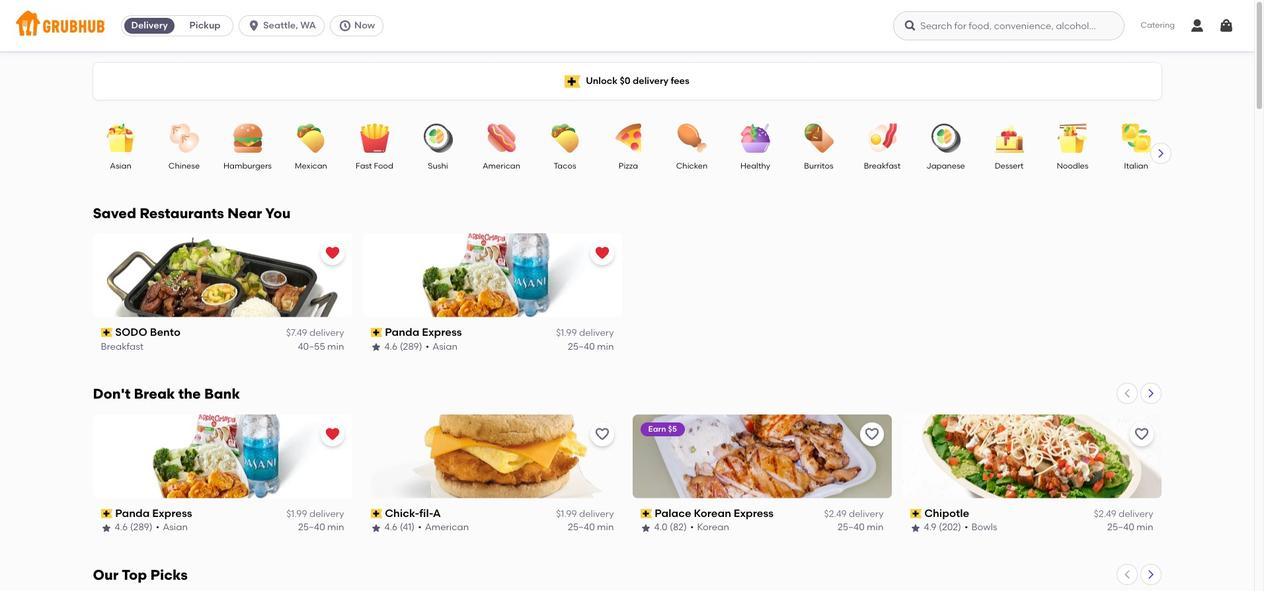 Task type: describe. For each thing, give the bounding box(es) containing it.
2 save this restaurant button from the left
[[860, 422, 884, 446]]

pizza image
[[605, 124, 652, 153]]

delivery
[[131, 20, 168, 31]]

(289) for star icon above our
[[130, 522, 153, 533]]

star icon image for palace korean express logo
[[640, 523, 651, 533]]

seattle,
[[263, 20, 298, 31]]

saved
[[93, 205, 136, 221]]

sodo
[[115, 326, 147, 338]]

japanese
[[926, 161, 965, 171]]

0 horizontal spatial panda express
[[115, 507, 192, 520]]

italian
[[1124, 161, 1148, 171]]

25–40 min for chipotle logo
[[1107, 522, 1153, 533]]

$1.99 for bento
[[556, 327, 577, 339]]

delivery for star icon for palace korean express logo
[[849, 508, 884, 520]]

25–40 for chick-fil-a logo
[[568, 522, 595, 533]]

• bowls
[[965, 522, 997, 533]]

4.6 (41)
[[384, 522, 415, 533]]

delivery for star icon right of 40–55 min
[[579, 327, 614, 339]]

seattle, wa button
[[239, 15, 330, 36]]

subscription pass image for star icon right of 40–55 min
[[371, 328, 382, 337]]

min for chipotle logo
[[1136, 522, 1153, 533]]

express for star icon right of 40–55 min
[[422, 326, 462, 338]]

0 vertical spatial breakfast
[[864, 161, 901, 171]]

1 horizontal spatial panda express
[[385, 326, 462, 338]]

saved restaurant button for chick-fil-a
[[320, 422, 344, 446]]

25–40 for palace korean express logo
[[838, 522, 865, 533]]

sushi
[[428, 161, 448, 171]]

catering
[[1141, 21, 1175, 30]]

fil-
[[419, 507, 433, 520]]

star icon image right 40–55 min
[[371, 342, 381, 352]]

asian image
[[98, 124, 144, 153]]

earn $5
[[648, 424, 677, 434]]

main navigation navigation
[[0, 0, 1254, 52]]

unlock
[[586, 75, 618, 86]]

grubhub plus flag logo image
[[565, 75, 581, 88]]

40–55
[[298, 341, 325, 352]]

saved restaurant image for panda express
[[324, 245, 340, 261]]

wa
[[300, 20, 316, 31]]

food
[[374, 161, 393, 171]]

the
[[178, 385, 201, 402]]

subscription pass image for star icon associated with chick-fil-a logo
[[371, 509, 382, 518]]

• korean
[[690, 522, 729, 533]]

min for palace korean express logo
[[867, 522, 884, 533]]

chipotle
[[924, 507, 969, 520]]

saved restaurant image for chick-fil-a
[[324, 426, 340, 442]]

2 horizontal spatial asian
[[433, 341, 458, 352]]

chicken image
[[669, 124, 715, 153]]

palace korean express logo image
[[632, 414, 891, 498]]

4.0
[[654, 522, 667, 533]]

min for sodo bento logo
[[327, 341, 344, 352]]

palace korean express
[[655, 507, 774, 520]]

0 vertical spatial 4.6 (289)
[[384, 341, 422, 352]]

1 vertical spatial american
[[425, 522, 469, 533]]

25–40 min for chick-fil-a logo
[[568, 522, 614, 533]]

mexican
[[295, 161, 327, 171]]

burritos
[[804, 161, 833, 171]]

1 horizontal spatial american
[[483, 161, 520, 171]]

hamburgers
[[223, 161, 272, 171]]

bank
[[204, 385, 240, 402]]

save this restaurant image
[[594, 426, 610, 442]]

2 horizontal spatial express
[[734, 507, 774, 520]]

bento
[[150, 326, 181, 338]]

1 vertical spatial 4.6 (289)
[[115, 522, 153, 533]]

delivery for star icon above our
[[309, 508, 344, 520]]

panda for star icon above our
[[115, 507, 150, 520]]

panda for star icon right of 40–55 min
[[385, 326, 419, 338]]

top
[[122, 566, 147, 583]]

sodo bento logo image
[[93, 233, 352, 317]]

noodles
[[1057, 161, 1088, 171]]

(41)
[[400, 522, 415, 533]]

• for star icon above our's subscription pass icon
[[156, 522, 159, 533]]

don't break the bank
[[93, 385, 240, 402]]

svg image for seattle, wa
[[247, 19, 261, 32]]

healthy image
[[732, 124, 778, 153]]

subscription pass image
[[101, 328, 112, 337]]

pickup
[[189, 20, 221, 31]]

delivery button
[[122, 15, 177, 36]]

tacos
[[554, 161, 576, 171]]

express for star icon above our
[[152, 507, 192, 520]]

4.9 (202)
[[924, 522, 961, 533]]

caret right icon image for our top picks
[[1145, 569, 1156, 580]]

our top picks
[[93, 566, 188, 583]]

chick-fil-a logo image
[[363, 414, 622, 498]]

4.0 (82)
[[654, 522, 687, 533]]

panda express logo image for star icon above our
[[93, 414, 352, 498]]

$7.49 delivery
[[286, 327, 344, 339]]

don't
[[93, 385, 130, 402]]

$0
[[620, 75, 630, 86]]

chick-
[[385, 507, 419, 520]]

fast food
[[356, 161, 393, 171]]

subscription pass image for star icon for palace korean express logo
[[640, 509, 652, 518]]

1 horizontal spatial asian
[[163, 522, 188, 533]]

chipotle logo image
[[902, 414, 1161, 498]]

restaurants
[[140, 205, 224, 221]]



Task type: locate. For each thing, give the bounding box(es) containing it.
breakfast
[[864, 161, 901, 171], [101, 341, 144, 352]]

1 save this restaurant image from the left
[[864, 426, 880, 442]]

panda express logo image for star icon right of 40–55 min
[[363, 233, 622, 317]]

1 vertical spatial panda
[[115, 507, 150, 520]]

seattle, wa
[[263, 20, 316, 31]]

25–40 for chipotle logo
[[1107, 522, 1134, 533]]

sodo bento
[[115, 326, 181, 338]]

0 vertical spatial caret left icon image
[[1122, 388, 1132, 399]]

subscription pass image left the palace at bottom right
[[640, 509, 652, 518]]

express
[[422, 326, 462, 338], [152, 507, 192, 520], [734, 507, 774, 520]]

a
[[433, 507, 441, 520]]

0 horizontal spatial panda express logo image
[[93, 414, 352, 498]]

mexican image
[[288, 124, 334, 153]]

caret left icon image for our top picks
[[1122, 569, 1132, 580]]

star icon image left 4.6 (41) on the left bottom of page
[[371, 523, 381, 533]]

0 horizontal spatial svg image
[[247, 19, 261, 32]]

• for subscription pass icon associated with star icon for palace korean express logo
[[690, 522, 694, 533]]

subscription pass image left chick-
[[371, 509, 382, 518]]

fast food image
[[351, 124, 398, 153]]

noodles image
[[1049, 124, 1096, 153]]

1 vertical spatial korean
[[697, 522, 729, 533]]

svg image inside seattle, wa button
[[247, 19, 261, 32]]

$2.49 delivery
[[824, 508, 884, 520], [1094, 508, 1153, 520]]

korean for •
[[697, 522, 729, 533]]

asian
[[110, 161, 131, 171], [433, 341, 458, 352], [163, 522, 188, 533]]

delivery for star icon associated with chipotle logo
[[1119, 508, 1153, 520]]

$1.99
[[556, 327, 577, 339], [286, 508, 307, 520], [556, 508, 577, 520]]

• asian for star icon above our
[[156, 522, 188, 533]]

(82)
[[670, 522, 687, 533]]

american
[[483, 161, 520, 171], [425, 522, 469, 533]]

dessert
[[995, 161, 1024, 171]]

svg image for now
[[338, 19, 352, 32]]

our
[[93, 566, 118, 583]]

korean for palace
[[694, 507, 731, 520]]

0 vertical spatial american
[[483, 161, 520, 171]]

4.6
[[384, 341, 397, 352], [115, 522, 128, 533], [384, 522, 397, 533]]

1 horizontal spatial save this restaurant image
[[1133, 426, 1149, 442]]

(289)
[[400, 341, 422, 352], [130, 522, 153, 533]]

0 horizontal spatial • asian
[[156, 522, 188, 533]]

sushi image
[[415, 124, 461, 153]]

star icon image left 4.0 at the right
[[640, 523, 651, 533]]

delivery for star icon associated with chick-fil-a logo
[[579, 508, 614, 520]]

subscription pass image for star icon above our
[[101, 509, 112, 518]]

$2.49 for palace korean express
[[824, 508, 847, 520]]

save this restaurant button for chick-fil-a
[[590, 422, 614, 446]]

0 vertical spatial (289)
[[400, 341, 422, 352]]

near
[[227, 205, 262, 221]]

4.9
[[924, 522, 936, 533]]

4.6 for sodo bento
[[384, 341, 397, 352]]

1 horizontal spatial breakfast
[[864, 161, 901, 171]]

subscription pass image for star icon associated with chipotle logo
[[910, 509, 922, 518]]

0 horizontal spatial save this restaurant button
[[590, 422, 614, 446]]

$1.99 delivery for express
[[556, 508, 614, 520]]

0 vertical spatial panda express logo image
[[363, 233, 622, 317]]

breakfast down breakfast image at the top right of page
[[864, 161, 901, 171]]

1 horizontal spatial express
[[422, 326, 462, 338]]

subscription pass image left chipotle
[[910, 509, 922, 518]]

korean down palace korean express
[[697, 522, 729, 533]]

fees
[[671, 75, 689, 86]]

0 horizontal spatial svg image
[[904, 19, 917, 32]]

0 vertical spatial caret right icon image
[[1155, 148, 1166, 159]]

italian image
[[1113, 124, 1159, 153]]

1 horizontal spatial svg image
[[338, 19, 352, 32]]

subscription pass image
[[371, 328, 382, 337], [101, 509, 112, 518], [371, 509, 382, 518], [640, 509, 652, 518], [910, 509, 922, 518]]

min
[[327, 341, 344, 352], [597, 341, 614, 352], [327, 522, 344, 533], [597, 522, 614, 533], [867, 522, 884, 533], [1136, 522, 1153, 533]]

break
[[134, 385, 175, 402]]

bowls
[[972, 522, 997, 533]]

1 horizontal spatial $2.49 delivery
[[1094, 508, 1153, 520]]

1 caret left icon image from the top
[[1122, 388, 1132, 399]]

min for chick-fil-a logo
[[597, 522, 614, 533]]

1 horizontal spatial panda express logo image
[[363, 233, 622, 317]]

25–40 min
[[568, 341, 614, 352], [298, 522, 344, 533], [568, 522, 614, 533], [838, 522, 884, 533], [1107, 522, 1153, 533]]

1 horizontal spatial 4.6 (289)
[[384, 341, 422, 352]]

Search for food, convenience, alcohol... search field
[[893, 11, 1125, 40]]

$1.99 delivery
[[556, 327, 614, 339], [286, 508, 344, 520], [556, 508, 614, 520]]

0 horizontal spatial asian
[[110, 161, 131, 171]]

0 vertical spatial asian
[[110, 161, 131, 171]]

star icon image up our
[[101, 523, 111, 533]]

pickup button
[[177, 15, 233, 36]]

$1.99 for express
[[556, 508, 577, 520]]

0 horizontal spatial express
[[152, 507, 192, 520]]

1 $2.49 from the left
[[824, 508, 847, 520]]

catering button
[[1131, 11, 1184, 41]]

saved restaurants near you
[[93, 205, 291, 221]]

1 horizontal spatial (289)
[[400, 341, 422, 352]]

star icon image
[[371, 342, 381, 352], [101, 523, 111, 533], [371, 523, 381, 533], [640, 523, 651, 533], [910, 523, 921, 533]]

star icon image for chipotle logo
[[910, 523, 921, 533]]

saved restaurant button for panda express
[[320, 241, 344, 265]]

korean up • korean at right
[[694, 507, 731, 520]]

earn
[[648, 424, 666, 434]]

subscription pass image up our
[[101, 509, 112, 518]]

1 horizontal spatial svg image
[[1189, 18, 1205, 34]]

1 vertical spatial caret right icon image
[[1145, 388, 1156, 399]]

save this restaurant image
[[864, 426, 880, 442], [1133, 426, 1149, 442]]

(289) for star icon right of 40–55 min
[[400, 341, 422, 352]]

panda
[[385, 326, 419, 338], [115, 507, 150, 520]]

1 save this restaurant button from the left
[[590, 422, 614, 446]]

• for star icon right of 40–55 min's subscription pass icon
[[426, 341, 429, 352]]

0 horizontal spatial (289)
[[130, 522, 153, 533]]

1 horizontal spatial $2.49
[[1094, 508, 1116, 520]]

delivery
[[633, 75, 668, 86], [309, 327, 344, 339], [579, 327, 614, 339], [309, 508, 344, 520], [579, 508, 614, 520], [849, 508, 884, 520], [1119, 508, 1153, 520]]

breakfast image
[[859, 124, 905, 153]]

1 vertical spatial asian
[[433, 341, 458, 352]]

caret left icon image for don't break the bank
[[1122, 388, 1132, 399]]

0 horizontal spatial breakfast
[[101, 341, 144, 352]]

0 horizontal spatial american
[[425, 522, 469, 533]]

you
[[265, 205, 291, 221]]

• asian
[[426, 341, 458, 352], [156, 522, 188, 533]]

caret left icon image
[[1122, 388, 1132, 399], [1122, 569, 1132, 580]]

breakfast down sodo
[[101, 341, 144, 352]]

chinese
[[168, 161, 200, 171]]

svg image
[[1218, 18, 1234, 34], [247, 19, 261, 32], [338, 19, 352, 32]]

0 horizontal spatial save this restaurant image
[[864, 426, 880, 442]]

svg image
[[1189, 18, 1205, 34], [904, 19, 917, 32]]

korean
[[694, 507, 731, 520], [697, 522, 729, 533]]

2 horizontal spatial svg image
[[1218, 18, 1234, 34]]

2 horizontal spatial save this restaurant button
[[1129, 422, 1153, 446]]

caret right icon image for don't break the bank
[[1145, 388, 1156, 399]]

•
[[426, 341, 429, 352], [156, 522, 159, 533], [418, 522, 422, 533], [690, 522, 694, 533], [965, 522, 968, 533]]

(202)
[[939, 522, 961, 533]]

star icon image left "4.9"
[[910, 523, 921, 533]]

1 horizontal spatial • asian
[[426, 341, 458, 352]]

1 vertical spatial (289)
[[130, 522, 153, 533]]

2 $2.49 from the left
[[1094, 508, 1116, 520]]

0 horizontal spatial panda
[[115, 507, 150, 520]]

4.6 (289)
[[384, 341, 422, 352], [115, 522, 153, 533]]

japanese image
[[923, 124, 969, 153]]

american down "american" image
[[483, 161, 520, 171]]

0 vertical spatial panda express
[[385, 326, 462, 338]]

• asian for star icon right of 40–55 min
[[426, 341, 458, 352]]

1 horizontal spatial save this restaurant button
[[860, 422, 884, 446]]

2 vertical spatial asian
[[163, 522, 188, 533]]

panda express
[[385, 326, 462, 338], [115, 507, 192, 520]]

1 vertical spatial panda express
[[115, 507, 192, 520]]

now button
[[330, 15, 389, 36]]

0 horizontal spatial $2.49 delivery
[[824, 508, 884, 520]]

save this restaurant button
[[590, 422, 614, 446], [860, 422, 884, 446], [1129, 422, 1153, 446]]

american image
[[478, 124, 525, 153]]

4.6 for panda express
[[384, 522, 397, 533]]

2 vertical spatial caret right icon image
[[1145, 569, 1156, 580]]

picks
[[150, 566, 188, 583]]

• for subscription pass icon related to star icon associated with chipotle logo
[[965, 522, 968, 533]]

0 vertical spatial korean
[[694, 507, 731, 520]]

0 horizontal spatial $2.49
[[824, 508, 847, 520]]

3 save this restaurant button from the left
[[1129, 422, 1153, 446]]

1 vertical spatial caret left icon image
[[1122, 569, 1132, 580]]

caret right icon image
[[1155, 148, 1166, 159], [1145, 388, 1156, 399], [1145, 569, 1156, 580]]

0 horizontal spatial 4.6 (289)
[[115, 522, 153, 533]]

$2.49
[[824, 508, 847, 520], [1094, 508, 1116, 520]]

$2.49 delivery for chipotle
[[1094, 508, 1153, 520]]

1 vertical spatial breakfast
[[101, 341, 144, 352]]

svg image inside now button
[[338, 19, 352, 32]]

fast
[[356, 161, 372, 171]]

2 save this restaurant image from the left
[[1133, 426, 1149, 442]]

hamburgers image
[[224, 124, 271, 153]]

american down a
[[425, 522, 469, 533]]

now
[[354, 20, 375, 31]]

palace
[[655, 507, 691, 520]]

dessert image
[[986, 124, 1032, 153]]

save this restaurant button for chipotle
[[1129, 422, 1153, 446]]

25–40 min for palace korean express logo
[[838, 522, 884, 533]]

$2.49 for chipotle
[[1094, 508, 1116, 520]]

chicken
[[676, 161, 708, 171]]

healthy
[[740, 161, 770, 171]]

0 vertical spatial • asian
[[426, 341, 458, 352]]

2 caret left icon image from the top
[[1122, 569, 1132, 580]]

2 $2.49 delivery from the left
[[1094, 508, 1153, 520]]

40–55 min
[[298, 341, 344, 352]]

saved restaurant image
[[324, 245, 340, 261], [594, 245, 610, 261], [324, 426, 340, 442]]

$1.99 delivery for bento
[[556, 327, 614, 339]]

$2.49 delivery for palace korean express
[[824, 508, 884, 520]]

0 vertical spatial panda
[[385, 326, 419, 338]]

25–40
[[568, 341, 595, 352], [298, 522, 325, 533], [568, 522, 595, 533], [838, 522, 865, 533], [1107, 522, 1134, 533]]

saved restaurant button
[[320, 241, 344, 265], [590, 241, 614, 265], [320, 422, 344, 446]]

• american
[[418, 522, 469, 533]]

pizza
[[619, 161, 638, 171]]

1 $2.49 delivery from the left
[[824, 508, 884, 520]]

burritos image
[[796, 124, 842, 153]]

star icon image for chick-fil-a logo
[[371, 523, 381, 533]]

$5
[[668, 424, 677, 434]]

chinese image
[[161, 124, 207, 153]]

1 horizontal spatial panda
[[385, 326, 419, 338]]

chick-fil-a
[[385, 507, 441, 520]]

subscription pass image right '$7.49 delivery'
[[371, 328, 382, 337]]

$7.49
[[286, 327, 307, 339]]

• for star icon associated with chick-fil-a logo's subscription pass icon
[[418, 522, 422, 533]]

1 vertical spatial • asian
[[156, 522, 188, 533]]

1 vertical spatial panda express logo image
[[93, 414, 352, 498]]

tacos image
[[542, 124, 588, 153]]

unlock $0 delivery fees
[[586, 75, 689, 86]]

panda express logo image
[[363, 233, 622, 317], [93, 414, 352, 498]]



Task type: vqa. For each thing, say whether or not it's contained in the screenshot.


